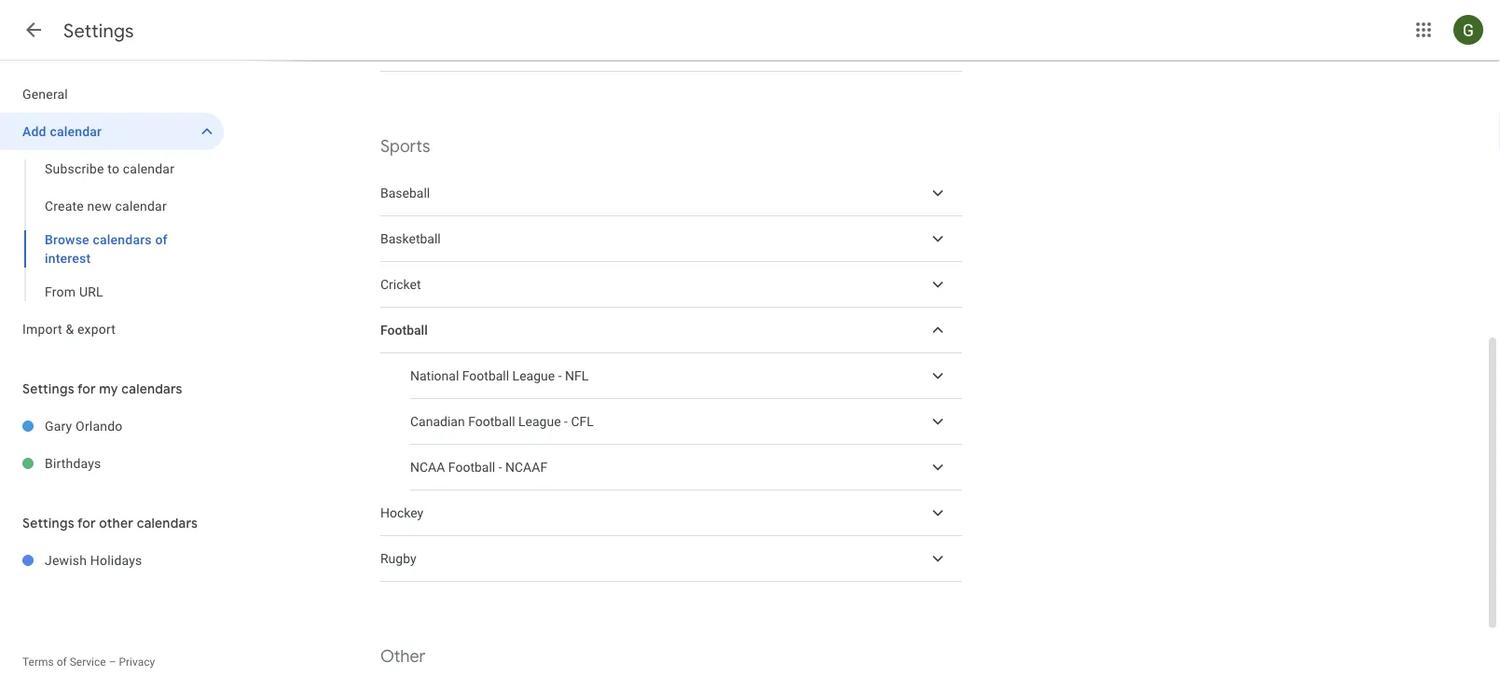 Task type: describe. For each thing, give the bounding box(es) containing it.
settings for my calendars
[[22, 380, 182, 397]]

jewish holidays tree item
[[0, 542, 224, 579]]

terms
[[22, 656, 54, 669]]

jewish holidays link
[[45, 542, 224, 579]]

football for canadian
[[468, 414, 515, 429]]

create new calendar
[[45, 198, 167, 214]]

- for nfl
[[558, 368, 562, 384]]

other
[[380, 646, 426, 667]]

ncaa football - ncaaf tree item
[[410, 445, 962, 491]]

birthdays
[[45, 456, 101, 471]]

canadian
[[410, 414, 465, 429]]

football inside tree item
[[380, 322, 428, 338]]

league for nfl
[[513, 368, 555, 384]]

football for national
[[462, 368, 509, 384]]

1 vertical spatial of
[[57, 656, 67, 669]]

baseball
[[380, 185, 430, 201]]

national
[[410, 368, 459, 384]]

2 vertical spatial -
[[499, 460, 502, 475]]

privacy
[[119, 656, 155, 669]]

browse calendars of interest
[[45, 232, 168, 266]]

ncaa
[[410, 460, 445, 475]]

calendars inside browse calendars of interest
[[93, 232, 152, 247]]

gary orlando tree item
[[0, 408, 224, 445]]

create
[[45, 198, 84, 214]]

nfl
[[565, 368, 589, 384]]

birthdays link
[[45, 445, 224, 482]]

subscribe
[[45, 161, 104, 176]]

settings for settings for other calendars
[[22, 515, 74, 532]]

settings for other calendars
[[22, 515, 198, 532]]

service
[[70, 656, 106, 669]]

of inside browse calendars of interest
[[155, 232, 168, 247]]

privacy link
[[119, 656, 155, 669]]

settings for settings for my calendars
[[22, 380, 74, 397]]

baseball tree item
[[380, 171, 962, 216]]

group containing subscribe to calendar
[[0, 150, 224, 311]]

add calendar
[[22, 124, 102, 139]]

interest
[[45, 250, 91, 266]]

calendar inside tree item
[[50, 124, 102, 139]]

canadian football league - cfl
[[410, 414, 594, 429]]

rugby
[[380, 551, 416, 566]]

birthdays tree item
[[0, 445, 224, 482]]

terms of service – privacy
[[22, 656, 155, 669]]

settings heading
[[63, 19, 134, 42]]

league for cfl
[[519, 414, 561, 429]]

canadian football league - cfl tree item
[[410, 399, 962, 445]]

cricket
[[380, 277, 421, 292]]

basketball
[[380, 231, 441, 246]]

settings for my calendars tree
[[0, 408, 224, 482]]

for for other
[[77, 515, 96, 532]]

ncaaf
[[505, 460, 548, 475]]

football for ncaa
[[448, 460, 495, 475]]

sports
[[380, 136, 430, 157]]

football tree item
[[380, 308, 962, 353]]

tree containing general
[[0, 76, 224, 348]]

- for cfl
[[564, 414, 568, 429]]



Task type: locate. For each thing, give the bounding box(es) containing it.
calendars down create new calendar at top left
[[93, 232, 152, 247]]

2 vertical spatial settings
[[22, 515, 74, 532]]

1 horizontal spatial of
[[155, 232, 168, 247]]

0 vertical spatial of
[[155, 232, 168, 247]]

calendar
[[50, 124, 102, 139], [123, 161, 174, 176], [115, 198, 167, 214]]

tree
[[0, 76, 224, 348]]

import
[[22, 321, 62, 337]]

0 vertical spatial calendar
[[50, 124, 102, 139]]

cfl
[[571, 414, 594, 429]]

0 horizontal spatial of
[[57, 656, 67, 669]]

football down cricket
[[380, 322, 428, 338]]

terms of service link
[[22, 656, 106, 669]]

2 vertical spatial calendar
[[115, 198, 167, 214]]

group
[[0, 150, 224, 311]]

of right terms
[[57, 656, 67, 669]]

cricket tree item
[[380, 262, 962, 308]]

hockey
[[380, 505, 424, 521]]

settings for settings
[[63, 19, 134, 42]]

settings up gary
[[22, 380, 74, 397]]

settings up jewish
[[22, 515, 74, 532]]

add calendar tree item
[[0, 113, 224, 150]]

for for my
[[77, 380, 96, 397]]

of down create new calendar at top left
[[155, 232, 168, 247]]

from
[[45, 284, 76, 299]]

calendar right new
[[115, 198, 167, 214]]

&
[[66, 321, 74, 337]]

- left ncaaf on the bottom of page
[[499, 460, 502, 475]]

league inside canadian football league - cfl tree item
[[519, 414, 561, 429]]

settings right the go back image at the top of the page
[[63, 19, 134, 42]]

hockey tree item
[[380, 491, 962, 536]]

football inside canadian football league - cfl tree item
[[468, 414, 515, 429]]

2 horizontal spatial -
[[564, 414, 568, 429]]

calendars right my
[[121, 380, 182, 397]]

national football league - nfl tree item
[[410, 353, 962, 399]]

- left "cfl"
[[564, 414, 568, 429]]

general
[[22, 86, 68, 102]]

of
[[155, 232, 168, 247], [57, 656, 67, 669]]

1 vertical spatial settings
[[22, 380, 74, 397]]

football inside ncaa football - ncaaf tree item
[[448, 460, 495, 475]]

gary orlando
[[45, 418, 123, 434]]

calendar for subscribe to calendar
[[123, 161, 174, 176]]

for
[[77, 380, 96, 397], [77, 515, 96, 532]]

0 vertical spatial for
[[77, 380, 96, 397]]

0 vertical spatial league
[[513, 368, 555, 384]]

go back image
[[22, 19, 45, 41]]

calendars for other
[[137, 515, 198, 532]]

1 vertical spatial league
[[519, 414, 561, 429]]

for left my
[[77, 380, 96, 397]]

calendars
[[93, 232, 152, 247], [121, 380, 182, 397], [137, 515, 198, 532]]

from url
[[45, 284, 103, 299]]

0 vertical spatial settings
[[63, 19, 134, 42]]

holidays
[[90, 553, 142, 568]]

1 horizontal spatial -
[[558, 368, 562, 384]]

to
[[108, 161, 119, 176]]

orlando
[[76, 418, 123, 434]]

settings
[[63, 19, 134, 42], [22, 380, 74, 397], [22, 515, 74, 532]]

league
[[513, 368, 555, 384], [519, 414, 561, 429]]

national football league - nfl
[[410, 368, 589, 384]]

for left "other"
[[77, 515, 96, 532]]

league left "cfl"
[[519, 414, 561, 429]]

jewish
[[45, 553, 87, 568]]

0 vertical spatial calendars
[[93, 232, 152, 247]]

0 horizontal spatial -
[[499, 460, 502, 475]]

1 for from the top
[[77, 380, 96, 397]]

my
[[99, 380, 118, 397]]

calendar for create new calendar
[[115, 198, 167, 214]]

football inside national football league - nfl tree item
[[462, 368, 509, 384]]

url
[[79, 284, 103, 299]]

0 vertical spatial -
[[558, 368, 562, 384]]

calendar up the subscribe
[[50, 124, 102, 139]]

browse
[[45, 232, 89, 247]]

ncaa football - ncaaf
[[410, 460, 548, 475]]

gary
[[45, 418, 72, 434]]

- left nfl
[[558, 368, 562, 384]]

2 vertical spatial calendars
[[137, 515, 198, 532]]

new
[[87, 198, 112, 214]]

basketball tree item
[[380, 216, 962, 262]]

1 vertical spatial for
[[77, 515, 96, 532]]

export
[[77, 321, 116, 337]]

–
[[109, 656, 116, 669]]

jewish holidays
[[45, 553, 142, 568]]

-
[[558, 368, 562, 384], [564, 414, 568, 429], [499, 460, 502, 475]]

add
[[22, 124, 46, 139]]

calendar right to
[[123, 161, 174, 176]]

2 for from the top
[[77, 515, 96, 532]]

other
[[99, 515, 134, 532]]

football
[[380, 322, 428, 338], [462, 368, 509, 384], [468, 414, 515, 429], [448, 460, 495, 475]]

football up canadian football league - cfl
[[462, 368, 509, 384]]

rugby tree item
[[380, 536, 962, 582]]

calendars for my
[[121, 380, 182, 397]]

football down national football league - nfl
[[468, 414, 515, 429]]

football right ncaa
[[448, 460, 495, 475]]

league left nfl
[[513, 368, 555, 384]]

league inside national football league - nfl tree item
[[513, 368, 555, 384]]

1 vertical spatial -
[[564, 414, 568, 429]]

import & export
[[22, 321, 116, 337]]

1 vertical spatial calendars
[[121, 380, 182, 397]]

1 vertical spatial calendar
[[123, 161, 174, 176]]

subscribe to calendar
[[45, 161, 174, 176]]

calendars up jewish holidays link
[[137, 515, 198, 532]]



Task type: vqa. For each thing, say whether or not it's contained in the screenshot.
1 for 1 PM
no



